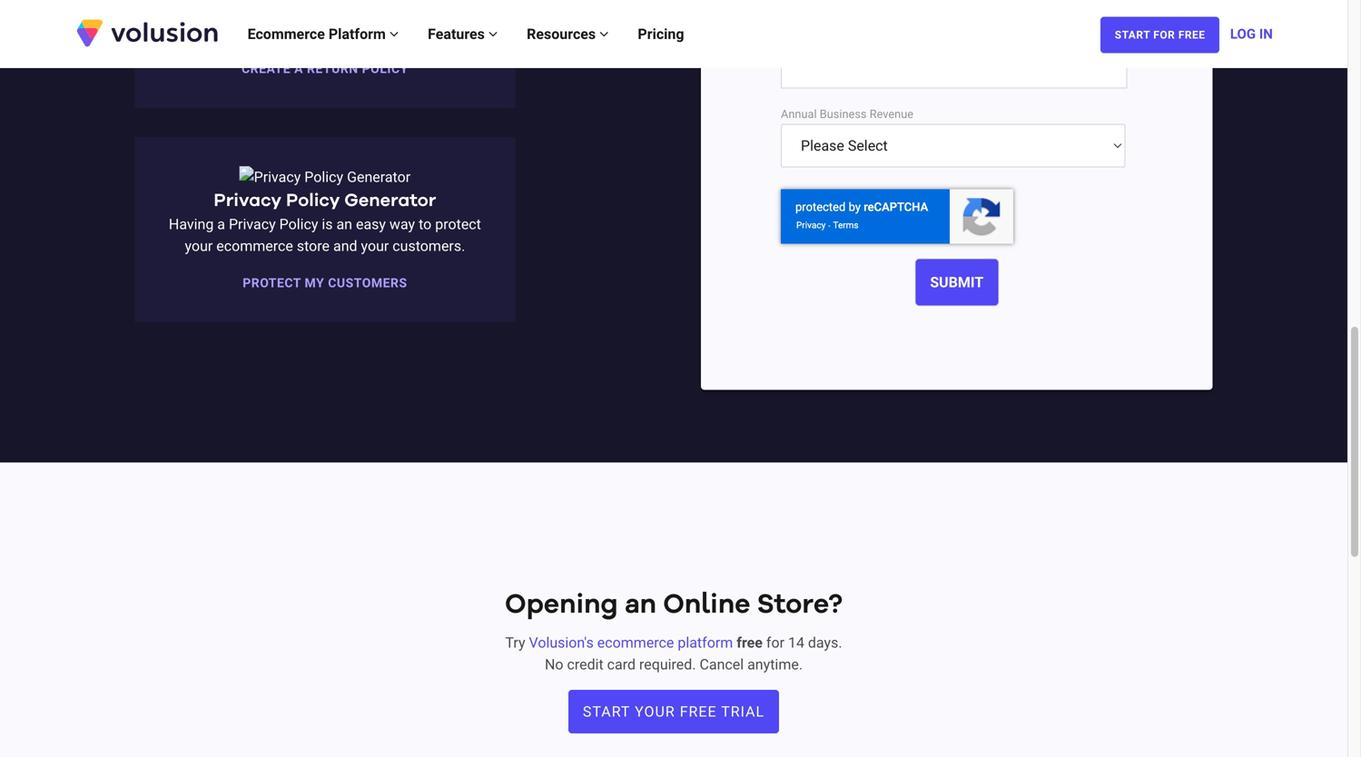 Task type: locate. For each thing, give the bounding box(es) containing it.
None text field
[[781, 0, 1127, 7]]

0 vertical spatial free
[[1178, 29, 1205, 41]]

1 horizontal spatial ecommerce
[[597, 634, 674, 651]]

customers.
[[393, 237, 465, 255]]

store down is
[[297, 237, 330, 255]]

1 vertical spatial policy
[[279, 216, 318, 233]]

1 horizontal spatial angle down image
[[599, 27, 609, 41]]

0 horizontal spatial customers
[[248, 23, 317, 40]]

policy left is
[[279, 216, 318, 233]]

your inside create a clear return policy that helps protect your store so customers know what to expect.
[[457, 1, 485, 19]]

ecommerce inside privacy policy generator having a privacy policy is an easy way to protect your ecommerce store and your customers.
[[216, 237, 293, 255]]

angle down image
[[389, 27, 399, 41]]

free inside start for free link
[[1178, 29, 1205, 41]]

None submit
[[915, 258, 999, 306]]

features link
[[413, 7, 512, 61]]

policy up ecommerce platform
[[299, 1, 337, 19]]

2 angle down image from the left
[[599, 27, 609, 41]]

0 horizontal spatial start
[[583, 703, 630, 720]]

2 vertical spatial a
[[217, 216, 225, 233]]

ecommerce up protect
[[216, 237, 293, 255]]

know
[[321, 23, 355, 40]]

a left clear
[[210, 1, 218, 19]]

return up the ecommerce
[[257, 1, 295, 19]]

your up features
[[457, 1, 485, 19]]

free right for
[[1178, 29, 1205, 41]]

features
[[428, 25, 488, 43]]

1 vertical spatial a
[[294, 61, 303, 76]]

start inside "link"
[[583, 703, 630, 720]]

privacy policy generator image
[[239, 166, 411, 188]]

angle down image
[[488, 27, 498, 41], [599, 27, 609, 41]]

0 vertical spatial return
[[257, 1, 295, 19]]

to
[[394, 23, 407, 40], [419, 216, 432, 233]]

0 vertical spatial policy
[[299, 1, 337, 19]]

0 horizontal spatial to
[[394, 23, 407, 40]]

0 horizontal spatial angle down image
[[488, 27, 498, 41]]

start left your
[[583, 703, 630, 720]]

opening an online store?
[[505, 592, 843, 619]]

free
[[1178, 29, 1205, 41], [680, 703, 717, 720]]

store inside privacy policy generator having a privacy policy is an easy way to protect your ecommerce store and your customers.
[[297, 237, 330, 255]]

1 horizontal spatial customers
[[328, 276, 407, 291]]

resources
[[527, 25, 599, 43]]

an right is
[[336, 216, 352, 233]]

customers
[[248, 23, 317, 40], [328, 276, 407, 291]]

your
[[457, 1, 485, 19], [185, 237, 213, 255], [361, 237, 389, 255]]

1 vertical spatial protect
[[435, 216, 481, 233]]

create left clear
[[164, 1, 207, 19]]

protect inside privacy policy generator having a privacy policy is an easy way to protect your ecommerce store and your customers.
[[435, 216, 481, 233]]

a down the ecommerce
[[294, 61, 303, 76]]

0 vertical spatial start
[[1115, 29, 1150, 41]]

start for free link
[[1101, 17, 1220, 53]]

0 vertical spatial to
[[394, 23, 407, 40]]

0 horizontal spatial policy
[[299, 1, 337, 19]]

1 horizontal spatial free
[[1178, 29, 1205, 41]]

free right your
[[680, 703, 717, 720]]

to up customers.
[[419, 216, 432, 233]]

privacy right having
[[229, 216, 276, 233]]

2 horizontal spatial your
[[457, 1, 485, 19]]

to inside privacy policy generator having a privacy policy is an easy way to protect your ecommerce store and your customers.
[[419, 216, 432, 233]]

1 horizontal spatial policy
[[362, 61, 408, 76]]

1 horizontal spatial an
[[625, 592, 656, 619]]

angle down image inside the resources link
[[599, 27, 609, 41]]

0 horizontal spatial an
[[336, 216, 352, 233]]

store left so on the left top
[[192, 23, 225, 40]]

a
[[210, 1, 218, 19], [294, 61, 303, 76], [217, 216, 225, 233]]

policy down privacy policy generator image
[[286, 192, 340, 210]]

an
[[336, 216, 352, 233], [625, 592, 656, 619]]

policy
[[299, 1, 337, 19], [362, 61, 408, 76]]

try volusion's ecommerce platform free for 14 days. no credit card required. cancel anytime.
[[505, 634, 842, 673]]

privacy
[[214, 192, 282, 210], [229, 216, 276, 233]]

customers right so on the left top
[[248, 23, 317, 40]]

pricing
[[638, 25, 684, 43]]

a for return
[[294, 61, 303, 76]]

1 vertical spatial to
[[419, 216, 432, 233]]

a inside privacy policy generator having a privacy policy is an easy way to protect your ecommerce store and your customers.
[[217, 216, 225, 233]]

None text field
[[781, 43, 1127, 88]]

platform
[[678, 634, 733, 651]]

0 vertical spatial customers
[[248, 23, 317, 40]]

0 horizontal spatial create
[[164, 1, 207, 19]]

protect inside create a clear return policy that helps protect your store so customers know what to expect.
[[408, 1, 454, 19]]

1 horizontal spatial store
[[297, 237, 330, 255]]

0 vertical spatial store
[[192, 23, 225, 40]]

your down having
[[185, 237, 213, 255]]

1 horizontal spatial return
[[307, 61, 358, 76]]

your down easy
[[361, 237, 389, 255]]

1 angle down image from the left
[[488, 27, 498, 41]]

a inside create a clear return policy that helps protect your store so customers know what to expect.
[[210, 1, 218, 19]]

protect
[[408, 1, 454, 19], [435, 216, 481, 233]]

ecommerce inside try volusion's ecommerce platform free for 14 days. no credit card required. cancel anytime.
[[597, 634, 674, 651]]

protect my customers
[[243, 276, 407, 291]]

1 vertical spatial customers
[[328, 276, 407, 291]]

0 vertical spatial create
[[164, 1, 207, 19]]

protect
[[243, 276, 301, 291]]

angle down image inside features "link"
[[488, 27, 498, 41]]

1 vertical spatial return
[[307, 61, 358, 76]]

customers inside create a clear return policy that helps protect your store so customers know what to expect.
[[248, 23, 317, 40]]

ecommerce
[[216, 237, 293, 255], [597, 634, 674, 651]]

start left for
[[1115, 29, 1150, 41]]

trial
[[721, 703, 765, 720]]

an up the volusion's ecommerce platform link
[[625, 592, 656, 619]]

create
[[164, 1, 207, 19], [242, 61, 291, 76]]

an inside privacy policy generator having a privacy policy is an easy way to protect your ecommerce store and your customers.
[[336, 216, 352, 233]]

0 vertical spatial a
[[210, 1, 218, 19]]

create down the ecommerce
[[242, 61, 291, 76]]

protect up customers.
[[435, 216, 481, 233]]

log in link
[[1230, 7, 1273, 61]]

expect.
[[411, 23, 457, 40]]

1 horizontal spatial create
[[242, 61, 291, 76]]

in
[[1259, 26, 1273, 42]]

protect up expect.
[[408, 1, 454, 19]]

policy
[[286, 192, 340, 210], [279, 216, 318, 233]]

privacy down privacy policy generator image
[[214, 192, 282, 210]]

create for create a clear return policy that helps protect your store so customers know what to expect.
[[164, 1, 207, 19]]

create a return policy
[[242, 61, 408, 76]]

1 horizontal spatial to
[[419, 216, 432, 233]]

angle down image right expect.
[[488, 27, 498, 41]]

that
[[340, 1, 366, 19]]

create a return policy link
[[242, 61, 408, 76]]

for
[[1153, 29, 1175, 41]]

1 vertical spatial start
[[583, 703, 630, 720]]

store
[[192, 23, 225, 40], [297, 237, 330, 255]]

1 horizontal spatial start
[[1115, 29, 1150, 41]]

1 vertical spatial store
[[297, 237, 330, 255]]

to down helps
[[394, 23, 407, 40]]

0 horizontal spatial return
[[257, 1, 295, 19]]

and
[[333, 237, 357, 255]]

0 vertical spatial ecommerce
[[216, 237, 293, 255]]

1 vertical spatial privacy
[[229, 216, 276, 233]]

0 horizontal spatial ecommerce
[[216, 237, 293, 255]]

0 vertical spatial an
[[336, 216, 352, 233]]

0 horizontal spatial your
[[185, 237, 213, 255]]

platform
[[329, 25, 386, 43]]

volusion's ecommerce platform link
[[529, 634, 733, 651]]

free inside start your free trial "link"
[[680, 703, 717, 720]]

1 vertical spatial create
[[242, 61, 291, 76]]

policy inside create a clear return policy that helps protect your store so customers know what to expect.
[[299, 1, 337, 19]]

return
[[257, 1, 295, 19], [307, 61, 358, 76]]

0 horizontal spatial free
[[680, 703, 717, 720]]

start
[[1115, 29, 1150, 41], [583, 703, 630, 720]]

helps
[[369, 1, 404, 19]]

start your free trial link
[[568, 690, 779, 733]]

return down the ecommerce platform link
[[307, 61, 358, 76]]

customers down and
[[328, 276, 407, 291]]

0 horizontal spatial store
[[192, 23, 225, 40]]

0 vertical spatial protect
[[408, 1, 454, 19]]

create inside create a clear return policy that helps protect your store so customers know what to expect.
[[164, 1, 207, 19]]

opening
[[505, 592, 618, 619]]

angle down image left pricing
[[599, 27, 609, 41]]

policy down angle down icon
[[362, 61, 408, 76]]

1 vertical spatial ecommerce
[[597, 634, 674, 651]]

start for free
[[1115, 29, 1205, 41]]

revenue
[[870, 107, 914, 121]]

a right having
[[217, 216, 225, 233]]

ecommerce up card
[[597, 634, 674, 651]]

1 vertical spatial free
[[680, 703, 717, 720]]



Task type: vqa. For each thing, say whether or not it's contained in the screenshot.
the left The
no



Task type: describe. For each thing, give the bounding box(es) containing it.
store inside create a clear return policy that helps protect your store so customers know what to expect.
[[192, 23, 225, 40]]

ecommerce
[[248, 25, 325, 43]]

start for start your free trial
[[583, 703, 630, 720]]

start your free trial
[[583, 703, 765, 720]]

store?
[[757, 592, 843, 619]]

14
[[788, 634, 804, 651]]

card
[[607, 656, 636, 673]]

anytime.
[[747, 656, 803, 673]]

cancel
[[700, 656, 744, 673]]

so
[[229, 23, 245, 40]]

free for for
[[1178, 29, 1205, 41]]

required.
[[639, 656, 696, 673]]

clear
[[222, 1, 254, 19]]

volusion logo image
[[75, 18, 220, 48]]

start for start for free
[[1115, 29, 1150, 41]]

0 vertical spatial policy
[[286, 192, 340, 210]]

ecommerce platform link
[[233, 7, 413, 61]]

log
[[1230, 26, 1256, 42]]

1 vertical spatial an
[[625, 592, 656, 619]]

annual business revenue
[[781, 107, 914, 121]]

1 vertical spatial policy
[[362, 61, 408, 76]]

to inside create a clear return policy that helps protect your store so customers know what to expect.
[[394, 23, 407, 40]]

pricing link
[[623, 7, 699, 61]]

try
[[505, 634, 525, 651]]

create for create a return policy
[[242, 61, 291, 76]]

is
[[322, 216, 333, 233]]

for
[[766, 634, 785, 651]]

angle down image for features
[[488, 27, 498, 41]]

a for clear
[[210, 1, 218, 19]]

annual
[[781, 107, 817, 121]]

1 horizontal spatial your
[[361, 237, 389, 255]]

days.
[[808, 634, 842, 651]]

resources link
[[512, 7, 623, 61]]

credit
[[567, 656, 604, 673]]

free for your
[[680, 703, 717, 720]]

volusion's
[[529, 634, 594, 651]]

online
[[663, 592, 750, 619]]

create a clear return policy that helps protect your store so customers know what to expect.
[[164, 1, 485, 40]]

privacy policy generator having a privacy policy is an easy way to protect your ecommerce store and your customers.
[[169, 192, 481, 255]]

way
[[389, 216, 415, 233]]

angle down image for resources
[[599, 27, 609, 41]]

free
[[737, 634, 763, 651]]

my
[[305, 276, 324, 291]]

return inside create a clear return policy that helps protect your store so customers know what to expect.
[[257, 1, 295, 19]]

0 vertical spatial privacy
[[214, 192, 282, 210]]

easy
[[356, 216, 386, 233]]

log in
[[1230, 26, 1273, 42]]

generator
[[344, 192, 436, 210]]

what
[[359, 23, 390, 40]]

business
[[820, 107, 867, 121]]

ecommerce platform
[[248, 25, 389, 43]]

having
[[169, 216, 214, 233]]

your
[[635, 703, 675, 720]]

protect my customers link
[[243, 276, 407, 291]]

no
[[545, 656, 563, 673]]



